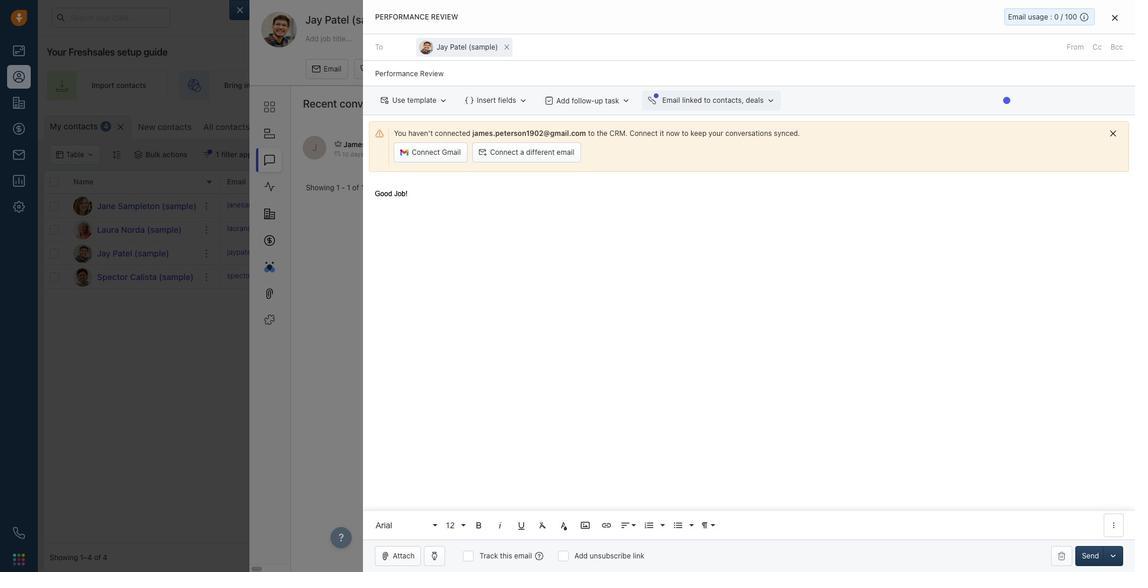 Task type: vqa. For each thing, say whether or not it's contained in the screenshot.
Add Condition
no



Task type: describe. For each thing, give the bounding box(es) containing it.
website
[[252, 81, 279, 90]]

2 horizontal spatial sales
[[871, 81, 888, 90]]

usage
[[1029, 12, 1049, 21]]

4 inside the my contacts 4
[[104, 122, 109, 131]]

(sample) for 'press space to select this row.' row containing jane sampleton (sample)
[[162, 201, 197, 211]]

cc
[[1093, 43, 1102, 52]]

grid containing jane sampleton (sample)
[[44, 170, 1130, 544]]

s image
[[73, 268, 92, 287]]

add unsubscribe link
[[575, 552, 645, 561]]

connect for connect gmail
[[412, 148, 440, 157]]

× link
[[501, 37, 513, 56]]

peterson
[[368, 140, 399, 149]]

route leads to your team link
[[466, 71, 617, 101]]

bring
[[224, 81, 242, 90]]

jaypatelsample@gmail.com
[[227, 248, 318, 257]]

name row
[[44, 171, 221, 195]]

underline (⌘u) image
[[517, 521, 527, 531]]

× dialog
[[363, 0, 1136, 573]]

1 vertical spatial jay patel (sample)
[[97, 248, 169, 258]]

send button
[[1076, 547, 1106, 567]]

unsubscribe
[[590, 552, 631, 561]]

want to see how crm gold can help you meet your sales goals? link
[[592, 139, 808, 149]]

bcc
[[1111, 43, 1124, 52]]

0 horizontal spatial jay
[[97, 248, 111, 258]]

email button
[[306, 59, 348, 79]]

set up your sales pipeline
[[830, 81, 917, 90]]

crm
[[649, 140, 665, 149]]

note button
[[409, 59, 449, 79]]

conversations inside × 'dialog'
[[726, 129, 772, 138]]

your
[[47, 47, 66, 57]]

email down 1 filter applied button
[[227, 178, 246, 187]]

your inside × 'dialog'
[[709, 129, 724, 138]]

sampleton
[[118, 201, 160, 211]]

application containing arial
[[363, 178, 1136, 540]]

my contacts 4
[[50, 121, 109, 131]]

Write a subject line text field
[[363, 61, 1136, 86]]

1 right 'phone'
[[361, 183, 365, 192]]

how
[[634, 140, 647, 149]]

showing for showing 1 - 1 of 1
[[306, 183, 335, 192]]

spector calista (sample)
[[97, 272, 194, 282]]

my
[[50, 121, 62, 131]]

import contacts group
[[964, 115, 1060, 135]]

12 button
[[442, 514, 468, 538]]

import for the import contacts link
[[92, 81, 114, 90]]

container_wx8msf4aqz5i3rn1 image for customize
[[884, 121, 892, 130]]

bulk actions button
[[127, 145, 195, 165]]

see
[[620, 140, 632, 149]]

email inside button
[[557, 148, 575, 157]]

add follow-up task
[[557, 96, 620, 105]]

12 more...
[[275, 122, 309, 131]]

arial button
[[372, 514, 439, 538]]

to up can
[[682, 129, 689, 138]]

customize table button
[[876, 115, 958, 135]]

use template
[[392, 96, 437, 105]]

phone image
[[13, 528, 25, 540]]

press space to select this row. row containing jane sampleton (sample)
[[44, 195, 221, 218]]

your up 'follow-'
[[562, 81, 577, 90]]

22 button
[[465, 22, 480, 33]]

press space to select this row. row containing jay patel (sample)
[[44, 242, 221, 266]]

1 vertical spatial of
[[94, 554, 101, 563]]

my contacts link
[[50, 121, 98, 133]]

add contact button
[[1066, 115, 1130, 135]]

row group containing janesampleton@gmail.com
[[221, 195, 1130, 289]]

import contacts button
[[964, 115, 1040, 135]]

deal
[[1011, 81, 1026, 90]]

template
[[407, 96, 437, 105]]

more...
[[285, 122, 309, 131]]

log
[[386, 64, 397, 73]]

1 horizontal spatial patel
[[325, 14, 349, 26]]

next
[[405, 178, 421, 187]]

jane sampleton (sample) link
[[97, 200, 197, 212]]

table
[[933, 121, 950, 130]]

want
[[592, 140, 609, 149]]

1 left -
[[337, 183, 340, 192]]

1 right -
[[347, 183, 350, 192]]

arial
[[376, 521, 392, 530]]

your up use
[[398, 81, 413, 90]]

connect a different email button
[[473, 143, 581, 163]]

add for add follow-up task
[[557, 96, 570, 105]]

jay inside dialog
[[305, 14, 322, 26]]

of inside dialog
[[352, 183, 359, 192]]

(sample) inside jay patel (sample) ×
[[469, 43, 498, 52]]

follow-
[[572, 96, 595, 105]]

the
[[597, 129, 608, 138]]

you
[[394, 129, 407, 138]]

conversations inside dialog
[[340, 98, 408, 110]]

want to see how crm gold can help you meet your sales goals? button
[[592, 139, 808, 149]]

insert
[[477, 96, 496, 105]]

janesampleton@gmail.com
[[227, 200, 317, 209]]

add for add unsubscribe link
[[575, 552, 588, 561]]

laura
[[97, 224, 119, 235]]

sales owner
[[671, 178, 713, 187]]

calista
[[130, 272, 157, 282]]

bring in website leads
[[224, 81, 299, 90]]

container_wx8msf4aqz5i3rn1 image for bulk
[[134, 151, 143, 159]]

press space to select this row. row containing jaypatelsample@gmail.com
[[221, 242, 1130, 266]]

1 leads from the left
[[281, 81, 299, 90]]

clear formatting image
[[538, 521, 549, 531]]

review
[[431, 12, 459, 21]]

track this email
[[480, 552, 532, 561]]

job
[[321, 34, 331, 43]]

call
[[372, 64, 384, 73]]

10
[[342, 151, 349, 158]]

create sales sequence link
[[629, 71, 773, 101]]

unordered list image
[[673, 521, 684, 531]]

phone
[[336, 178, 358, 187]]

-
[[342, 183, 345, 192]]

create sales sequence
[[674, 81, 752, 90]]

guide
[[144, 47, 168, 57]]

jay patel (sample) ×
[[437, 40, 510, 53]]

1–4
[[80, 554, 92, 563]]

new contacts
[[138, 122, 192, 132]]

add deal link
[[951, 71, 1047, 101]]

route leads to your team
[[510, 81, 596, 90]]

connect a different email
[[490, 148, 575, 157]]

call log
[[372, 64, 397, 73]]

haven't
[[409, 129, 433, 138]]

align image
[[621, 521, 631, 531]]

insert fields
[[477, 96, 516, 105]]

up inside × 'dialog'
[[595, 96, 604, 105]]

lauranordasample@gmail.com link
[[227, 224, 328, 236]]

email linked to contacts, deals button
[[643, 91, 781, 111]]

your right 'set'
[[854, 81, 869, 90]]

your inside button
[[748, 140, 763, 149]]

add for add contact
[[1082, 121, 1096, 130]]

(sample) inside dialog
[[352, 14, 395, 26]]

set
[[830, 81, 841, 90]]

jaypatelsample@gmail.com + click to add
[[227, 248, 362, 257]]

12 for 12
[[446, 521, 455, 530]]

this
[[500, 552, 513, 561]]

j image for jay patel (sample)
[[73, 244, 92, 263]]

1 team from the left
[[415, 81, 432, 90]]

up inside the set up your sales pipeline link
[[843, 81, 852, 90]]

bold (⌘b) image
[[474, 521, 485, 531]]

see all details
[[1019, 17, 1065, 26]]

contacts right "my" on the left top
[[64, 121, 98, 131]]

name
[[73, 178, 93, 187]]

showing 1 - 1 of 1
[[306, 183, 365, 192]]

norda
[[121, 224, 145, 235]]



Task type: locate. For each thing, give the bounding box(es) containing it.
patel down the 22 button
[[450, 43, 467, 52]]

0 vertical spatial 4
[[104, 122, 109, 131]]

connect inside connect gmail button
[[412, 148, 440, 157]]

jay up note
[[437, 43, 448, 52]]

(sample) right the calista on the left
[[159, 272, 194, 282]]

up
[[843, 81, 852, 90], [595, 96, 604, 105]]

invite your team link
[[332, 71, 454, 101]]

1 vertical spatial j image
[[73, 244, 92, 263]]

add inside dialog
[[305, 34, 319, 43]]

contacts up actions
[[158, 122, 192, 132]]

press space to select this row. row
[[44, 195, 221, 218], [221, 195, 1130, 218], [44, 218, 221, 242], [221, 218, 1130, 242], [44, 242, 221, 266], [221, 242, 1130, 266], [44, 266, 221, 289], [221, 266, 1130, 289]]

meet
[[729, 140, 746, 149]]

contacts down hotspot (open by clicking or pressing space/enter) alert dialog
[[1004, 121, 1034, 130]]

container_wx8msf4aqz5i3rn1 image
[[884, 121, 892, 130], [134, 151, 143, 159], [203, 151, 211, 159]]

0 horizontal spatial patel
[[113, 248, 132, 258]]

of right -
[[352, 183, 359, 192]]

0 vertical spatial jay patel (sample)
[[305, 14, 395, 26]]

0 horizontal spatial import
[[92, 81, 114, 90]]

connect up how
[[630, 129, 658, 138]]

4 right the my contacts link
[[104, 122, 109, 131]]

italic (⌘i) image
[[495, 521, 506, 531]]

import contacts inside button
[[980, 121, 1034, 130]]

details
[[1043, 17, 1065, 26]]

1 horizontal spatial jay patel (sample)
[[305, 14, 395, 26]]

ordered list image
[[644, 521, 655, 531]]

days
[[351, 151, 364, 158]]

(sample) inside the spector calista (sample) link
[[159, 272, 194, 282]]

call log button
[[354, 59, 403, 79]]

to left the in the top right of the page
[[588, 129, 595, 138]]

press space to select this row. row containing janesampleton@gmail.com
[[221, 195, 1130, 218]]

jay down laura
[[97, 248, 111, 258]]

1 left filter
[[216, 150, 219, 159]]

want to see how crm gold can help you meet your sales goals?
[[592, 140, 806, 149]]

to inside button
[[611, 140, 618, 149]]

1 inside 1 link
[[1058, 10, 1061, 17]]

insert image (⌘p) image
[[581, 521, 591, 531]]

up right 'set'
[[843, 81, 852, 90]]

dialog
[[230, 0, 1136, 573]]

to up add follow-up task
[[553, 81, 560, 90]]

add down route leads to your team
[[557, 96, 570, 105]]

0 vertical spatial up
[[843, 81, 852, 90]]

import contacts for the import contacts link
[[92, 81, 146, 90]]

new
[[138, 122, 155, 132]]

status
[[760, 178, 782, 187]]

0 horizontal spatial jay patel (sample)
[[97, 248, 169, 258]]

jay patel (sample) down norda
[[97, 248, 169, 258]]

jay up job at the top left of page
[[305, 14, 322, 26]]

container_wx8msf4aqz5i3rn1 image inside 1 filter applied button
[[203, 151, 211, 159]]

(sample) for 'press space to select this row.' row containing jay patel (sample)
[[135, 248, 169, 258]]

sales inside button
[[765, 140, 782, 149]]

4 right 1–4
[[103, 554, 107, 563]]

(sample) inside laura norda (sample) "link"
[[147, 224, 182, 235]]

1 horizontal spatial of
[[352, 183, 359, 192]]

import contacts down setup
[[92, 81, 146, 90]]

jane sampleton (sample)
[[97, 201, 197, 211]]

0 horizontal spatial container_wx8msf4aqz5i3rn1 image
[[134, 151, 143, 159]]

score
[[493, 178, 514, 187]]

0 vertical spatial patel
[[325, 14, 349, 26]]

12 left more...
[[275, 122, 283, 131]]

22
[[468, 22, 480, 33]]

12 for 12 more...
[[275, 122, 283, 131]]

1 vertical spatial 12
[[446, 521, 455, 530]]

outgoing image
[[335, 151, 341, 156]]

help
[[699, 140, 713, 149]]

showing left 1–4
[[50, 554, 78, 563]]

note
[[427, 64, 443, 73]]

set up your sales pipeline link
[[785, 71, 939, 101]]

customize table
[[895, 121, 950, 130]]

sales up email linked to contacts, deals button
[[699, 81, 716, 90]]

1 horizontal spatial jay
[[305, 14, 322, 26]]

1 horizontal spatial leads
[[532, 81, 551, 90]]

connect left a
[[490, 148, 519, 157]]

in
[[244, 81, 250, 90]]

sales left pipeline
[[871, 81, 888, 90]]

team up template
[[415, 81, 432, 90]]

add left deal
[[996, 81, 1009, 90]]

leads
[[281, 81, 299, 90], [532, 81, 551, 90]]

track
[[480, 552, 498, 561]]

import for import contacts button
[[980, 121, 1003, 130]]

send
[[1083, 552, 1100, 561]]

0 vertical spatial j image
[[73, 197, 92, 216]]

task
[[605, 96, 620, 105]]

1 vertical spatial jay
[[437, 43, 448, 52]]

1 horizontal spatial import
[[980, 121, 1003, 130]]

12 inside button
[[275, 122, 283, 131]]

to right linked
[[704, 96, 711, 105]]

import inside button
[[980, 121, 1003, 130]]

connect for connect a different email
[[490, 148, 519, 157]]

to left see
[[611, 140, 618, 149]]

1 filter applied
[[216, 150, 265, 159]]

patel
[[325, 14, 349, 26], [450, 43, 467, 52], [113, 248, 132, 258]]

1 horizontal spatial connect
[[490, 148, 519, 157]]

j image
[[73, 197, 92, 216], [73, 244, 92, 263]]

press space to select this row. row containing lauranordasample@gmail.com
[[221, 218, 1130, 242]]

12 inside popup button
[[446, 521, 455, 530]]

0 horizontal spatial up
[[595, 96, 604, 105]]

of right 1–4
[[94, 554, 101, 563]]

to inside button
[[704, 96, 711, 105]]

bring in website leads link
[[179, 71, 321, 101]]

use template button
[[375, 91, 454, 111]]

applied
[[239, 150, 265, 159]]

application
[[363, 178, 1136, 540]]

all
[[204, 122, 214, 132]]

1 horizontal spatial import contacts
[[980, 121, 1034, 130]]

add
[[350, 248, 362, 257]]

it
[[660, 129, 665, 138]]

sales
[[671, 178, 690, 187]]

more misc image
[[1109, 521, 1120, 531]]

all
[[1034, 17, 1041, 26]]

route
[[510, 81, 530, 90]]

1 vertical spatial up
[[595, 96, 604, 105]]

1 horizontal spatial email
[[557, 148, 575, 157]]

×
[[504, 40, 510, 53]]

jay patel (sample) up title...
[[305, 14, 395, 26]]

email right different at the left top
[[557, 148, 575, 157]]

dialog containing jay patel (sample)
[[230, 0, 1136, 573]]

1 horizontal spatial conversations
[[726, 129, 772, 138]]

patel up spector
[[113, 248, 132, 258]]

(sample) for 'press space to select this row.' row containing spector calista (sample)
[[159, 272, 194, 282]]

from
[[1068, 43, 1085, 52]]

add for add job title...
[[305, 34, 319, 43]]

email down create
[[663, 96, 681, 105]]

owner
[[692, 178, 713, 187]]

12
[[275, 122, 283, 131], [446, 521, 455, 530]]

customize
[[895, 121, 931, 130]]

connect down the "haven't"
[[412, 148, 440, 157]]

jay
[[305, 14, 322, 26], [437, 43, 448, 52], [97, 248, 111, 258]]

1
[[1058, 10, 1061, 17], [216, 150, 219, 159], [337, 183, 340, 192], [347, 183, 350, 192], [361, 183, 365, 192]]

0 vertical spatial showing
[[306, 183, 335, 192]]

container_wx8msf4aqz5i3rn1 image inside the bulk actions "button"
[[134, 151, 143, 159]]

import down your freshsales setup guide
[[92, 81, 114, 90]]

your up you
[[709, 129, 724, 138]]

1 vertical spatial 4
[[103, 554, 107, 563]]

press space to select this row. row containing spectorcalista@gmail.com
[[221, 266, 1130, 289]]

all contacts
[[204, 122, 250, 132]]

import contacts link
[[47, 71, 167, 101]]

sales
[[699, 81, 716, 90], [871, 81, 888, 90], [765, 140, 782, 149]]

import contacts down hotspot (open by clicking or pressing space/enter) alert dialog
[[980, 121, 1034, 130]]

0 horizontal spatial email
[[515, 552, 532, 561]]

showing left -
[[306, 183, 335, 192]]

phone element
[[7, 522, 31, 545]]

contacts right the all
[[216, 122, 250, 132]]

1 j image from the top
[[73, 197, 92, 216]]

email right this
[[515, 552, 532, 561]]

conversations down invite
[[340, 98, 408, 110]]

0 horizontal spatial of
[[94, 554, 101, 563]]

(sample) right sampleton at the left
[[162, 201, 197, 211]]

1 vertical spatial conversations
[[726, 129, 772, 138]]

container_wx8msf4aqz5i3rn1 image left customize
[[884, 121, 892, 130]]

1 row group from the left
[[44, 195, 221, 289]]

work
[[316, 178, 334, 187]]

team
[[415, 81, 432, 90], [579, 81, 596, 90]]

freshworks switcher image
[[13, 554, 25, 566]]

new contacts button
[[132, 115, 198, 139], [138, 122, 192, 132]]

sequence
[[718, 81, 752, 90]]

james peterson <james.peterson1902@gmail.com>
[[344, 140, 521, 149]]

2 team from the left
[[579, 81, 596, 90]]

text color image
[[559, 521, 570, 531]]

0 vertical spatial 12
[[275, 122, 283, 131]]

jay inside jay patel (sample) ×
[[437, 43, 448, 52]]

contacts inside button
[[1004, 121, 1034, 130]]

0 horizontal spatial sales
[[699, 81, 716, 90]]

add inside button
[[1082, 121, 1096, 130]]

email inside dialog
[[324, 64, 342, 73]]

container_wx8msf4aqz5i3rn1 image inside customize table button
[[884, 121, 892, 130]]

(sample) down 22
[[469, 43, 498, 52]]

1 horizontal spatial up
[[843, 81, 852, 90]]

(sample) inside jane sampleton (sample) link
[[162, 201, 197, 211]]

contacts
[[116, 81, 146, 90], [1004, 121, 1034, 130], [64, 121, 98, 131], [158, 122, 192, 132], [216, 122, 250, 132]]

0 horizontal spatial showing
[[50, 554, 78, 563]]

l image
[[73, 220, 92, 239]]

2 horizontal spatial container_wx8msf4aqz5i3rn1 image
[[884, 121, 892, 130]]

row group
[[44, 195, 221, 289], [221, 195, 1130, 289]]

j image down l image
[[73, 244, 92, 263]]

up left task
[[595, 96, 604, 105]]

0 vertical spatial conversations
[[340, 98, 408, 110]]

leads right route
[[532, 81, 551, 90]]

1 filter applied button
[[195, 145, 272, 165]]

showing for showing 1–4 of 4
[[50, 554, 78, 563]]

2 j image from the top
[[73, 244, 92, 263]]

2 horizontal spatial jay
[[437, 43, 448, 52]]

import down hotspot (open by clicking or pressing space/enter) alert dialog
[[980, 121, 1003, 130]]

2 leads from the left
[[532, 81, 551, 90]]

0 vertical spatial of
[[352, 183, 359, 192]]

next activity
[[405, 178, 449, 187]]

0 vertical spatial import
[[92, 81, 114, 90]]

paragraph format image
[[700, 521, 711, 531]]

1 horizontal spatial sales
[[765, 140, 782, 149]]

link
[[633, 552, 645, 561]]

0 horizontal spatial connect
[[412, 148, 440, 157]]

(sample) up to
[[352, 14, 395, 26]]

showing
[[306, 183, 335, 192], [50, 554, 78, 563]]

click
[[322, 248, 339, 257]]

0 horizontal spatial import contacts
[[92, 81, 146, 90]]

container_wx8msf4aqz5i3rn1 image left "bulk"
[[134, 151, 143, 159]]

0 horizontal spatial 12
[[275, 122, 283, 131]]

grid
[[44, 170, 1130, 544]]

team up add follow-up task
[[579, 81, 596, 90]]

1 vertical spatial import
[[980, 121, 1003, 130]]

crm.
[[610, 129, 628, 138]]

10 days ago
[[342, 151, 376, 158]]

1 vertical spatial patel
[[450, 43, 467, 52]]

(sample) for 'press space to select this row.' row containing laura norda (sample)
[[147, 224, 182, 235]]

sales down synced.
[[765, 140, 782, 149]]

create
[[674, 81, 697, 90]]

1 left /
[[1058, 10, 1061, 17]]

1 link
[[1045, 8, 1065, 28]]

1 vertical spatial email
[[515, 552, 532, 561]]

tags
[[582, 178, 599, 187]]

(sample) up spector calista (sample)
[[135, 248, 169, 258]]

showing inside dialog
[[306, 183, 335, 192]]

0 horizontal spatial team
[[415, 81, 432, 90]]

100
[[1066, 12, 1078, 21]]

synced.
[[774, 129, 800, 138]]

Search your CRM... text field
[[52, 8, 170, 28]]

jaypatelsample@gmail.com link
[[227, 247, 318, 260]]

you haven't connected james.peterson1902@gmail.com to the crm. connect it now to keep your conversations synced.
[[394, 129, 800, 138]]

all contacts button
[[198, 115, 256, 139], [204, 122, 250, 132]]

conversations up the meet
[[726, 129, 772, 138]]

j image for jane sampleton (sample)
[[73, 197, 92, 216]]

hotspot (open by clicking or pressing space/enter) alert dialog
[[1000, 93, 1014, 109]]

row group containing jane sampleton (sample)
[[44, 195, 221, 289]]

add for add deal
[[996, 81, 1009, 90]]

container_wx8msf4aqz5i3rn1 image left filter
[[203, 151, 211, 159]]

close image
[[1113, 14, 1119, 21]]

1 inside 1 filter applied button
[[216, 150, 219, 159]]

add left unsubscribe
[[575, 552, 588, 561]]

see all details button
[[1001, 12, 1072, 32]]

to left add
[[341, 248, 348, 257]]

2 vertical spatial jay
[[97, 248, 111, 258]]

add contact
[[1082, 121, 1124, 130]]

now
[[667, 129, 680, 138]]

patel up title...
[[325, 14, 349, 26]]

(sample) inside jay patel (sample) link
[[135, 248, 169, 258]]

add left job at the top left of page
[[305, 34, 319, 43]]

12 left bold (⌘b) icon
[[446, 521, 455, 530]]

patel inside jay patel (sample) ×
[[450, 43, 467, 52]]

email linked to contacts, deals
[[663, 96, 764, 105]]

contacts down setup
[[116, 81, 146, 90]]

email left all
[[1009, 12, 1027, 21]]

cell
[[487, 195, 576, 218], [576, 195, 665, 218], [665, 195, 754, 218], [754, 195, 842, 218], [842, 195, 931, 218], [931, 195, 1130, 218], [399, 218, 487, 241], [487, 218, 576, 241], [576, 218, 665, 241], [665, 218, 754, 241], [754, 218, 842, 241], [842, 218, 931, 241], [931, 218, 1130, 241], [399, 242, 487, 265], [487, 242, 576, 265], [576, 242, 665, 265], [665, 242, 754, 265], [754, 242, 842, 265], [842, 242, 931, 265], [931, 242, 1130, 265], [399, 266, 487, 289], [487, 266, 576, 289], [576, 266, 665, 289], [665, 266, 754, 289], [754, 266, 842, 289], [842, 266, 931, 289], [931, 266, 1130, 289]]

to inside grid
[[341, 248, 348, 257]]

1 horizontal spatial showing
[[306, 183, 335, 192]]

0 horizontal spatial conversations
[[340, 98, 408, 110]]

2 vertical spatial patel
[[113, 248, 132, 258]]

j image left jane
[[73, 197, 92, 216]]

0 vertical spatial email
[[557, 148, 575, 157]]

connected
[[435, 129, 471, 138]]

leads right website
[[281, 81, 299, 90]]

2 row group from the left
[[221, 195, 1130, 289]]

2 horizontal spatial patel
[[450, 43, 467, 52]]

<james.peterson1902@gmail.com>
[[400, 140, 521, 149]]

1 vertical spatial import contacts
[[980, 121, 1034, 130]]

1 vertical spatial showing
[[50, 554, 78, 563]]

connect inside "connect a different email" button
[[490, 148, 519, 157]]

1 horizontal spatial 12
[[446, 521, 455, 530]]

1 horizontal spatial container_wx8msf4aqz5i3rn1 image
[[203, 151, 211, 159]]

1 horizontal spatial team
[[579, 81, 596, 90]]

2 horizontal spatial connect
[[630, 129, 658, 138]]

import contacts for import contacts button
[[980, 121, 1034, 130]]

0 horizontal spatial leads
[[281, 81, 299, 90]]

press space to select this row. row containing spector calista (sample)
[[44, 266, 221, 289]]

your right the meet
[[748, 140, 763, 149]]

press space to select this row. row containing laura norda (sample)
[[44, 218, 221, 242]]

add left contact
[[1082, 121, 1096, 130]]

(sample) down jane sampleton (sample) link
[[147, 224, 182, 235]]

email down add job title...
[[324, 64, 342, 73]]

0 vertical spatial import contacts
[[92, 81, 146, 90]]

insert link (⌘k) image
[[602, 521, 613, 531]]

0 vertical spatial jay
[[305, 14, 322, 26]]



